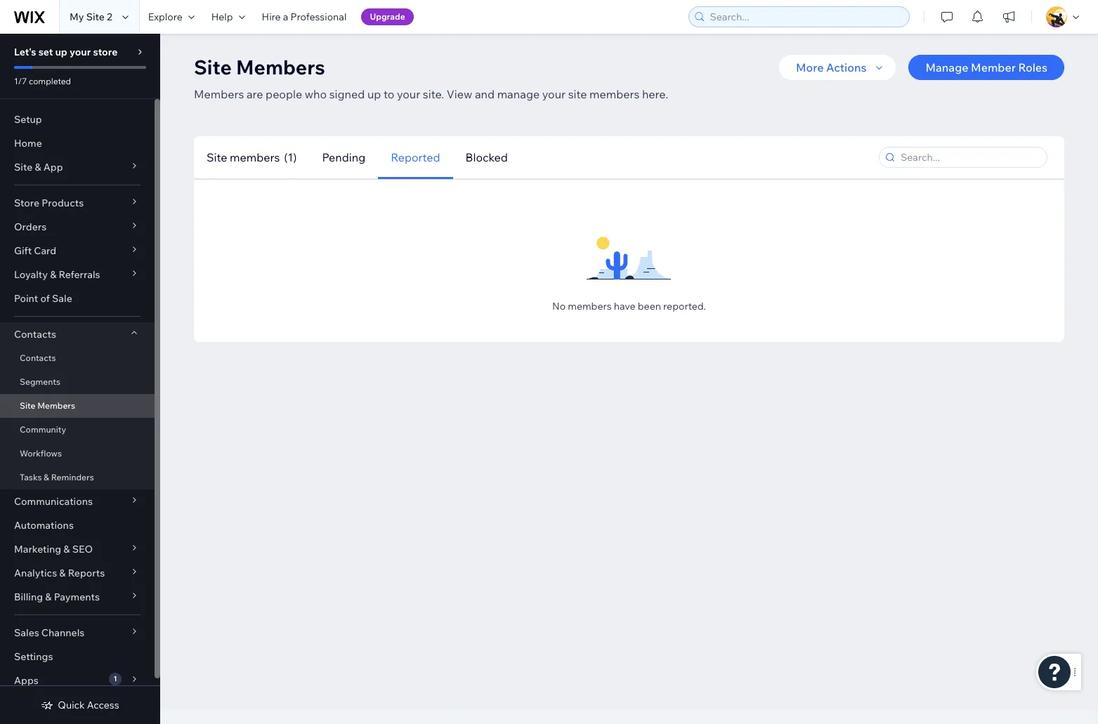 Task type: vqa. For each thing, say whether or not it's contained in the screenshot.
2nd "I'm a product"
no



Task type: describe. For each thing, give the bounding box(es) containing it.
orders
[[14, 221, 47, 233]]

your inside sidebar element
[[70, 46, 91, 58]]

have
[[614, 300, 636, 313]]

1 vertical spatial members
[[194, 87, 244, 101]]

sale
[[52, 292, 72, 305]]

payments
[[54, 591, 100, 603]]

completed
[[29, 76, 71, 86]]

store
[[14, 197, 39, 209]]

billing & payments
[[14, 591, 100, 603]]

loyalty & referrals button
[[0, 263, 155, 287]]

manage
[[497, 87, 540, 101]]

to
[[384, 87, 394, 101]]

help
[[211, 11, 233, 23]]

1 horizontal spatial site members
[[194, 55, 325, 79]]

2
[[107, 11, 112, 23]]

products
[[42, 197, 84, 209]]

site members (1)
[[207, 150, 297, 164]]

who
[[305, 87, 327, 101]]

reported
[[391, 150, 440, 164]]

tab list containing site members
[[194, 136, 709, 179]]

setup link
[[0, 107, 155, 131]]

signed
[[329, 87, 365, 101]]

hire
[[262, 11, 281, 23]]

hire a professional
[[262, 11, 347, 23]]

analytics & reports button
[[0, 561, 155, 585]]

members inside sidebar element
[[37, 400, 75, 411]]

pending button
[[309, 136, 378, 179]]

manage member roles
[[926, 60, 1047, 74]]

site inside popup button
[[14, 161, 32, 174]]

site
[[568, 87, 587, 101]]

my site 2
[[70, 11, 112, 23]]

& for site
[[35, 161, 41, 174]]

analytics & reports
[[14, 567, 105, 580]]

reported.
[[663, 300, 706, 313]]

marketing & seo button
[[0, 537, 155, 561]]

a
[[283, 11, 288, 23]]

settings
[[14, 651, 53, 663]]

manage
[[926, 60, 968, 74]]

tasks
[[20, 472, 42, 483]]

automations
[[14, 519, 74, 532]]

members for site members (1)
[[230, 150, 280, 164]]

channels
[[41, 627, 85, 639]]

& for analytics
[[59, 567, 66, 580]]

gift
[[14, 244, 32, 257]]

access
[[87, 699, 119, 712]]

professional
[[291, 11, 347, 23]]

upgrade button
[[361, 8, 414, 25]]

referrals
[[59, 268, 100, 281]]

community
[[20, 424, 66, 435]]

1/7
[[14, 76, 27, 86]]

explore
[[148, 11, 182, 23]]

help button
[[203, 0, 253, 34]]

tasks & reminders link
[[0, 466, 155, 490]]

view
[[447, 87, 472, 101]]

& for billing
[[45, 591, 52, 603]]

communications
[[14, 495, 93, 508]]

member
[[971, 60, 1016, 74]]

here.
[[642, 87, 668, 101]]

& for loyalty
[[50, 268, 56, 281]]

1 vertical spatial up
[[367, 87, 381, 101]]

reports
[[68, 567, 105, 580]]

& for marketing
[[63, 543, 70, 556]]

loyalty
[[14, 268, 48, 281]]

settings link
[[0, 645, 155, 669]]

manage member roles button
[[909, 55, 1064, 80]]

actions
[[826, 60, 867, 74]]

app
[[43, 161, 63, 174]]

community link
[[0, 418, 155, 442]]

automations link
[[0, 514, 155, 537]]

more actions button
[[779, 55, 896, 80]]

contacts link
[[0, 346, 155, 370]]

communications button
[[0, 490, 155, 514]]

2 horizontal spatial your
[[542, 87, 566, 101]]

contacts for contacts link
[[20, 353, 56, 363]]

point
[[14, 292, 38, 305]]



Task type: locate. For each thing, give the bounding box(es) containing it.
& left reports
[[59, 567, 66, 580]]

and
[[475, 87, 495, 101]]

contacts up segments
[[20, 353, 56, 363]]

& left seo
[[63, 543, 70, 556]]

no
[[552, 300, 566, 313]]

& left app
[[35, 161, 41, 174]]

been
[[638, 300, 661, 313]]

marketing & seo
[[14, 543, 93, 556]]

1 vertical spatial site members
[[20, 400, 75, 411]]

1 horizontal spatial your
[[397, 87, 420, 101]]

1 horizontal spatial up
[[367, 87, 381, 101]]

gift card button
[[0, 239, 155, 263]]

members for no members have been reported.
[[568, 300, 612, 313]]

2 vertical spatial members
[[37, 400, 75, 411]]

members up community
[[37, 400, 75, 411]]

your left store
[[70, 46, 91, 58]]

0 vertical spatial members
[[236, 55, 325, 79]]

pending
[[322, 150, 365, 164]]

0 horizontal spatial your
[[70, 46, 91, 58]]

segments link
[[0, 370, 155, 394]]

0 horizontal spatial site members
[[20, 400, 75, 411]]

site members up are
[[194, 55, 325, 79]]

& right the tasks
[[44, 472, 49, 483]]

up inside sidebar element
[[55, 46, 67, 58]]

loyalty & referrals
[[14, 268, 100, 281]]

0 vertical spatial up
[[55, 46, 67, 58]]

sidebar element
[[0, 34, 160, 724]]

& right billing
[[45, 591, 52, 603]]

up right set
[[55, 46, 67, 58]]

& inside 'popup button'
[[45, 591, 52, 603]]

setup
[[14, 113, 42, 126]]

site.
[[423, 87, 444, 101]]

set
[[38, 46, 53, 58]]

0 vertical spatial search... field
[[706, 7, 905, 27]]

gift card
[[14, 244, 56, 257]]

site & app
[[14, 161, 63, 174]]

members right no
[[568, 300, 612, 313]]

members
[[236, 55, 325, 79], [194, 87, 244, 101], [37, 400, 75, 411]]

& right loyalty
[[50, 268, 56, 281]]

reminders
[[51, 472, 94, 483]]

quick access
[[58, 699, 119, 712]]

seo
[[72, 543, 93, 556]]

home
[[14, 137, 42, 150]]

more actions
[[796, 60, 867, 74]]

apps
[[14, 674, 38, 687]]

sales
[[14, 627, 39, 639]]

store
[[93, 46, 118, 58]]

contacts down point of sale
[[14, 328, 56, 341]]

contacts button
[[0, 322, 155, 346]]

billing & payments button
[[0, 585, 155, 609]]

site members
[[194, 55, 325, 79], [20, 400, 75, 411]]

blocked button
[[453, 136, 520, 179]]

billing
[[14, 591, 43, 603]]

1 vertical spatial search... field
[[896, 148, 1043, 167]]

0 vertical spatial site members
[[194, 55, 325, 79]]

site & app button
[[0, 155, 155, 179]]

let's
[[14, 46, 36, 58]]

let's set up your store
[[14, 46, 118, 58]]

2 vertical spatial members
[[568, 300, 612, 313]]

1 vertical spatial contacts
[[20, 353, 56, 363]]

orders button
[[0, 215, 155, 239]]

0 vertical spatial contacts
[[14, 328, 56, 341]]

sales channels button
[[0, 621, 155, 645]]

contacts for contacts popup button
[[14, 328, 56, 341]]

Search... field
[[706, 7, 905, 27], [896, 148, 1043, 167]]

0 horizontal spatial up
[[55, 46, 67, 58]]

site members inside sidebar element
[[20, 400, 75, 411]]

members left are
[[194, 87, 244, 101]]

site members up community
[[20, 400, 75, 411]]

segments
[[20, 377, 60, 387]]

site
[[86, 11, 105, 23], [194, 55, 232, 79], [207, 150, 227, 164], [14, 161, 32, 174], [20, 400, 35, 411]]

tasks & reminders
[[20, 472, 94, 483]]

people
[[266, 87, 302, 101]]

card
[[34, 244, 56, 257]]

your right to
[[397, 87, 420, 101]]

contacts inside popup button
[[14, 328, 56, 341]]

site members link
[[0, 394, 155, 418]]

quick access button
[[41, 699, 119, 712]]

your left site
[[542, 87, 566, 101]]

reported button
[[378, 136, 453, 179]]

site inside tab list
[[207, 150, 227, 164]]

home link
[[0, 131, 155, 155]]

roles
[[1018, 60, 1047, 74]]

workflows
[[20, 448, 62, 459]]

upgrade
[[370, 11, 405, 22]]

up left to
[[367, 87, 381, 101]]

& for tasks
[[44, 472, 49, 483]]

empty state_generic_nothing here_desert image
[[587, 209, 671, 294]]

no members have been reported.
[[552, 300, 706, 313]]

tab list
[[194, 136, 709, 179]]

& inside 'link'
[[44, 472, 49, 483]]

members right site
[[589, 87, 640, 101]]

sales channels
[[14, 627, 85, 639]]

my
[[70, 11, 84, 23]]

blocked
[[465, 150, 508, 164]]

point of sale
[[14, 292, 72, 305]]

hire a professional link
[[253, 0, 355, 34]]

members are people who signed up to your site. view and manage your site members here.
[[194, 87, 668, 101]]

store products
[[14, 197, 84, 209]]

quick
[[58, 699, 85, 712]]

are
[[247, 87, 263, 101]]

marketing
[[14, 543, 61, 556]]

members up people
[[236, 55, 325, 79]]

point of sale link
[[0, 287, 155, 311]]

members left (1)
[[230, 150, 280, 164]]

1 vertical spatial members
[[230, 150, 280, 164]]

1
[[113, 674, 117, 684]]

more
[[796, 60, 824, 74]]

0 vertical spatial members
[[589, 87, 640, 101]]

store products button
[[0, 191, 155, 215]]

analytics
[[14, 567, 57, 580]]

members inside tab list
[[230, 150, 280, 164]]

your
[[70, 46, 91, 58], [397, 87, 420, 101], [542, 87, 566, 101]]

1/7 completed
[[14, 76, 71, 86]]

up
[[55, 46, 67, 58], [367, 87, 381, 101]]



